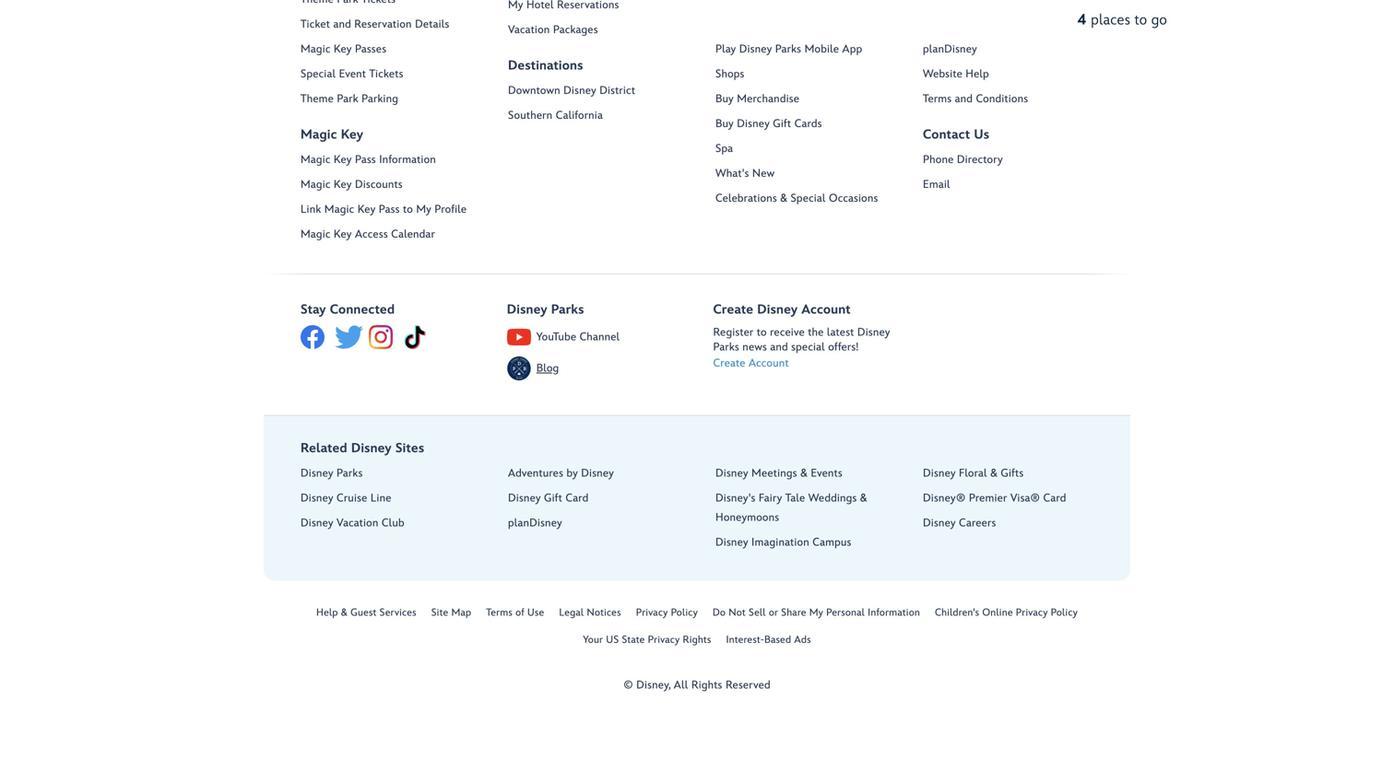 Task type: describe. For each thing, give the bounding box(es) containing it.
not
[[729, 610, 746, 623]]

parks & tickets element
[[301, 0, 508, 112]]

spa link
[[716, 142, 895, 162]]

privacy down privacy policy link in the bottom of the page
[[648, 638, 680, 650]]

tiktok image
[[403, 329, 427, 353]]

site map
[[431, 610, 471, 623]]

magic key element
[[301, 153, 508, 248]]

twitter image
[[335, 329, 363, 353]]

what's new
[[716, 170, 775, 183]]

weddings
[[808, 495, 857, 508]]

youtube
[[536, 334, 576, 347]]

key for magic key passes
[[334, 46, 352, 59]]

& left events in the bottom of the page
[[800, 470, 808, 484]]

magic key pass information link
[[301, 153, 480, 173]]

passes
[[355, 46, 387, 59]]

youtube channel
[[536, 334, 620, 347]]

contact us
[[923, 130, 990, 146]]

parks inside create disney account register to receive the latest disney parks news and special offers! create account
[[713, 344, 739, 357]]

key inside "link"
[[358, 206, 376, 219]]

disney floral & gifts link
[[923, 467, 1103, 487]]

magic for magic key access calendar
[[301, 231, 331, 244]]

blog image
[[507, 360, 531, 384]]

state
[[622, 638, 645, 650]]

do not sell or share my personal information
[[713, 610, 920, 623]]

merchandise
[[737, 95, 800, 109]]

to for key
[[403, 206, 413, 219]]

theme park parking
[[301, 95, 398, 109]]

floral
[[959, 470, 987, 484]]

disney down "honeymoons"
[[716, 539, 748, 553]]

based
[[764, 638, 791, 650]]

destinations element
[[508, 84, 716, 129]]

directory
[[957, 156, 1003, 170]]

4
[[1078, 11, 1087, 29]]

1 vertical spatial help
[[316, 610, 338, 623]]

celebrations
[[716, 195, 777, 208]]

channel
[[580, 334, 620, 347]]

legal
[[559, 610, 584, 623]]

hotel
[[527, 1, 554, 15]]

site map link
[[431, 610, 471, 623]]

disney meetings & events
[[716, 470, 843, 484]]

key for magic key pass information
[[334, 156, 352, 170]]

vacation packages
[[508, 26, 598, 40]]

©
[[624, 682, 633, 696]]

vacation inside 'link'
[[508, 26, 550, 40]]

information inside magic key element
[[379, 156, 436, 170]]

children's online privacy policy link
[[935, 610, 1078, 623]]

privacy policy
[[636, 610, 698, 623]]

1 horizontal spatial information
[[868, 610, 920, 623]]

downtown disney district link
[[508, 84, 688, 104]]

disney®
[[923, 495, 966, 508]]

shops link
[[716, 68, 895, 87]]

buy disney gift cards link
[[716, 118, 895, 137]]

buy merchandise
[[716, 95, 800, 109]]

map
[[451, 610, 471, 623]]

app
[[842, 46, 863, 59]]

phone directory
[[923, 156, 1003, 170]]

my hotel reservations
[[508, 1, 619, 15]]

what's
[[716, 170, 749, 183]]

interest-based ads
[[726, 638, 811, 650]]

line
[[371, 495, 391, 508]]

or
[[769, 610, 778, 623]]

gifts
[[1001, 470, 1024, 484]]

disney parks for disney parks element
[[507, 306, 584, 321]]

and for ticket
[[333, 21, 351, 34]]

what's new link
[[716, 167, 895, 187]]

2 create from the top
[[713, 360, 746, 373]]

magic key passes link
[[301, 43, 480, 62]]

sites
[[395, 444, 424, 460]]

occasions
[[829, 195, 878, 208]]

disney down adventures
[[508, 495, 541, 508]]

disney imagination campus link
[[716, 537, 895, 556]]

special inside the things to do element
[[791, 195, 826, 208]]

magic for magic key discounts
[[301, 181, 331, 195]]

disney up disney parks link
[[351, 444, 392, 460]]

reservation
[[354, 21, 412, 34]]

downtown
[[508, 87, 560, 100]]

disney imagination campus
[[716, 539, 852, 553]]

your
[[583, 638, 603, 650]]

youtube channel image
[[507, 329, 531, 353]]

disney up receive
[[757, 306, 798, 321]]

play disney parks mobile app link
[[716, 43, 895, 62]]

terms and conditions link
[[923, 93, 1103, 112]]

meetings
[[752, 470, 797, 484]]

legal notices
[[559, 610, 621, 623]]

by
[[567, 470, 578, 484]]

plandisney inside help element
[[923, 46, 977, 59]]

privacy right online
[[1016, 610, 1048, 623]]

parks up youtube channel 'link'
[[551, 306, 584, 321]]

interest-
[[726, 638, 764, 650]]

cards
[[795, 120, 822, 134]]

interest-based ads link
[[726, 638, 811, 650]]

disney careers link
[[923, 517, 1103, 537]]

link magic key pass to my profile
[[301, 206, 467, 219]]

conditions
[[976, 95, 1028, 109]]

do not sell or share my personal information link
[[713, 610, 920, 623]]

stay
[[301, 306, 326, 321]]

privacy up your us state privacy rights link
[[636, 610, 668, 623]]

of
[[516, 610, 524, 623]]

magic key passes
[[301, 46, 387, 59]]

magic key discounts
[[301, 181, 403, 195]]

disney right play
[[739, 46, 772, 59]]

latest
[[827, 329, 854, 343]]

disney down disney®
[[923, 520, 956, 533]]

district
[[600, 87, 635, 100]]

terms of use
[[486, 610, 544, 623]]

southern california
[[508, 112, 603, 125]]

disney gift card
[[508, 495, 589, 508]]

disney up disney®
[[923, 470, 956, 484]]

notices
[[587, 610, 621, 623]]

0 horizontal spatial gift
[[544, 495, 562, 508]]

disney parks element
[[507, 304, 713, 389]]

terms and conditions
[[923, 95, 1028, 109]]

things to do element
[[716, 0, 923, 212]]

children's
[[935, 610, 980, 623]]

email
[[923, 181, 950, 195]]

site
[[431, 610, 448, 623]]

2 horizontal spatial to
[[1135, 11, 1147, 29]]



Task type: locate. For each thing, give the bounding box(es) containing it.
vacation down cruise
[[337, 520, 379, 533]]

0 vertical spatial plandisney link
[[923, 43, 1103, 62]]

shops
[[716, 70, 745, 84]]

policy right online
[[1051, 610, 1078, 623]]

disney parks down the related
[[301, 470, 363, 484]]

to
[[1135, 11, 1147, 29], [403, 206, 413, 219], [757, 329, 767, 343]]

parks up shops link on the right of the page
[[775, 46, 801, 59]]

0 horizontal spatial vacation
[[337, 520, 379, 533]]

disney up the youtube channel image
[[507, 306, 547, 321]]

related disney sites
[[301, 444, 424, 460]]

0 horizontal spatial plandisney
[[508, 520, 562, 533]]

0 horizontal spatial to
[[403, 206, 413, 219]]

my inside "link"
[[416, 206, 431, 219]]

0 horizontal spatial special
[[301, 70, 336, 84]]

1 vertical spatial information
[[868, 610, 920, 623]]

use
[[527, 610, 544, 623]]

my left hotel
[[508, 1, 523, 15]]

1 vertical spatial pass
[[379, 206, 400, 219]]

card down by
[[566, 495, 589, 508]]

pass down magic key discounts link on the top of page
[[379, 206, 400, 219]]

magic for magic key passes
[[301, 46, 331, 59]]

buy down shops on the top of page
[[716, 95, 734, 109]]

campus
[[813, 539, 852, 553]]

details
[[415, 21, 449, 34]]

parks
[[775, 46, 801, 59], [551, 306, 584, 321], [713, 344, 739, 357], [337, 470, 363, 484]]

profile
[[435, 206, 467, 219]]

card right visa®
[[1043, 495, 1066, 508]]

disney parks up youtube
[[507, 306, 584, 321]]

disney inside destinations element
[[564, 87, 596, 100]]

0 horizontal spatial card
[[566, 495, 589, 508]]

related
[[301, 444, 347, 460]]

0 vertical spatial pass
[[355, 156, 376, 170]]

parks inside the things to do element
[[775, 46, 801, 59]]

facebook image
[[301, 329, 325, 353]]

buy up the spa
[[716, 120, 734, 134]]

key for magic key
[[341, 130, 363, 146]]

2 vertical spatial and
[[770, 344, 788, 357]]

rights right all on the bottom left of page
[[691, 682, 723, 696]]

0 vertical spatial plandisney
[[923, 46, 977, 59]]

1 horizontal spatial help
[[966, 70, 989, 84]]

gift left cards
[[773, 120, 791, 134]]

link
[[301, 206, 321, 219]]

key down 'magic key pass information'
[[334, 181, 352, 195]]

magic inside "link"
[[324, 206, 354, 219]]

to inside "link"
[[403, 206, 413, 219]]

downtown disney district
[[508, 87, 635, 100]]

buy for buy disney gift cards
[[716, 120, 734, 134]]

disney down 'buy merchandise'
[[737, 120, 770, 134]]

magic down the link
[[301, 231, 331, 244]]

help inside website help link
[[966, 70, 989, 84]]

gift down adventures by disney
[[544, 495, 562, 508]]

buy merchandise link
[[716, 93, 895, 112]]

privacy policy link
[[636, 610, 698, 623]]

club
[[382, 520, 405, 533]]

magic
[[301, 46, 331, 59], [301, 130, 337, 146], [301, 156, 331, 170], [301, 181, 331, 195], [324, 206, 354, 219], [301, 231, 331, 244]]

2 buy from the top
[[716, 120, 734, 134]]

my left profile
[[416, 206, 431, 219]]

disney® premier visa® card link
[[923, 492, 1103, 512]]

create down news
[[713, 360, 746, 373]]

0 horizontal spatial help
[[316, 610, 338, 623]]

play disney parks mobile app
[[716, 46, 863, 59]]

1 horizontal spatial disney parks
[[507, 306, 584, 321]]

parks up cruise
[[337, 470, 363, 484]]

and up magic key passes
[[333, 21, 351, 34]]

rights down privacy policy link in the bottom of the page
[[683, 638, 711, 650]]

disney floral & gifts
[[923, 470, 1024, 484]]

and down receive
[[770, 344, 788, 357]]

1 vertical spatial rights
[[691, 682, 723, 696]]

information right personal
[[868, 610, 920, 623]]

2 policy from the left
[[1051, 610, 1078, 623]]

information up magic key discounts link on the top of page
[[379, 156, 436, 170]]

plandisney down disney gift card
[[508, 520, 562, 533]]

4 places to go
[[1078, 11, 1167, 29]]

1 horizontal spatial card
[[1043, 495, 1066, 508]]

0 vertical spatial information
[[379, 156, 436, 170]]

2 card from the left
[[1043, 495, 1066, 508]]

disney inside "link"
[[581, 470, 614, 484]]

stay connected element
[[301, 304, 507, 359]]

2 horizontal spatial and
[[955, 95, 973, 109]]

events
[[811, 470, 843, 484]]

theme park parking link
[[301, 93, 480, 112]]

disney's
[[716, 495, 756, 508]]

blog
[[536, 365, 559, 378]]

0 vertical spatial gift
[[773, 120, 791, 134]]

disney up disney's at the right bottom of the page
[[716, 470, 748, 484]]

help
[[966, 70, 989, 84], [316, 610, 338, 623]]

& down 'what's new' link
[[780, 195, 788, 208]]

website help
[[923, 70, 989, 84]]

1 horizontal spatial and
[[770, 344, 788, 357]]

0 horizontal spatial plandisney link
[[508, 517, 688, 537]]

southern
[[508, 112, 553, 125]]

guest
[[350, 610, 377, 623]]

magic up the link
[[301, 181, 331, 195]]

1 horizontal spatial plandisney
[[923, 46, 977, 59]]

1 vertical spatial create
[[713, 360, 746, 373]]

buy
[[716, 95, 734, 109], [716, 120, 734, 134]]

help left guest
[[316, 610, 338, 623]]

2 horizontal spatial my
[[809, 610, 823, 623]]

to for account
[[757, 329, 767, 343]]

terms of use link
[[486, 610, 544, 623]]

0 vertical spatial and
[[333, 21, 351, 34]]

key inside the "parks & tickets" element
[[334, 46, 352, 59]]

1 vertical spatial vacation
[[337, 520, 379, 533]]

phone directory link
[[923, 153, 1103, 173]]

1 vertical spatial disney parks
[[301, 470, 363, 484]]

0 vertical spatial to
[[1135, 11, 1147, 29]]

terms left of
[[486, 610, 513, 623]]

disney down the disney cruise line
[[301, 520, 333, 533]]

terms
[[923, 95, 952, 109], [486, 610, 513, 623]]

connected
[[330, 306, 395, 321]]

to left go
[[1135, 11, 1147, 29]]

account up the
[[802, 306, 851, 321]]

plandisney link down disney gift card link
[[508, 517, 688, 537]]

special event tickets link
[[301, 68, 480, 87]]

disney cruise line link
[[301, 492, 480, 512]]

plandisney up "website help"
[[923, 46, 977, 59]]

0 horizontal spatial account
[[749, 360, 789, 373]]

plandisney
[[923, 46, 977, 59], [508, 520, 562, 533]]

magic key discounts link
[[301, 178, 480, 198]]

2 vertical spatial to
[[757, 329, 767, 343]]

disney down the related
[[301, 470, 333, 484]]

reservations
[[557, 1, 619, 15]]

tale
[[785, 495, 805, 508]]

special event tickets
[[301, 70, 403, 84]]

pass inside "link"
[[379, 206, 400, 219]]

magic inside the "parks & tickets" element
[[301, 46, 331, 59]]

create disney account element
[[713, 304, 920, 375]]

instagram image
[[369, 329, 393, 353]]

1 horizontal spatial terms
[[923, 95, 952, 109]]

disney up disney gift card link
[[581, 470, 614, 484]]

0 vertical spatial account
[[802, 306, 851, 321]]

gift inside the things to do element
[[773, 120, 791, 134]]

magic for magic key
[[301, 130, 337, 146]]

do
[[713, 610, 726, 623]]

magic down magic key
[[301, 156, 331, 170]]

key left access
[[334, 231, 352, 244]]

0 vertical spatial rights
[[683, 638, 711, 650]]

0 vertical spatial vacation
[[508, 26, 550, 40]]

buy inside buy merchandise link
[[716, 95, 734, 109]]

0 vertical spatial my
[[508, 1, 523, 15]]

1 vertical spatial terms
[[486, 610, 513, 623]]

0 horizontal spatial and
[[333, 21, 351, 34]]

plandisney link
[[923, 43, 1103, 62], [508, 517, 688, 537]]

receive
[[770, 329, 805, 343]]

1 vertical spatial plandisney
[[508, 520, 562, 533]]

email link
[[923, 178, 1103, 198]]

and down "website help"
[[955, 95, 973, 109]]

tickets
[[369, 70, 403, 84]]

and inside create disney account register to receive the latest disney parks news and special offers! create account
[[770, 344, 788, 357]]

1 create from the top
[[713, 306, 753, 321]]

buy for buy merchandise
[[716, 95, 734, 109]]

2 vertical spatial my
[[809, 610, 823, 623]]

1 vertical spatial plandisney link
[[508, 517, 688, 537]]

0 vertical spatial create
[[713, 306, 753, 321]]

key for magic key discounts
[[334, 181, 352, 195]]

disney left cruise
[[301, 495, 333, 508]]

my inside rooms reservations "element"
[[508, 1, 523, 15]]

key up "special event tickets"
[[334, 46, 352, 59]]

my for do not sell or share my personal information
[[809, 610, 823, 623]]

magic key access calendar link
[[301, 228, 480, 248]]

parks down register
[[713, 344, 739, 357]]

1 vertical spatial and
[[955, 95, 973, 109]]

contact us element
[[923, 153, 1131, 198]]

0 horizontal spatial disney parks
[[301, 470, 363, 484]]

create account link
[[713, 359, 898, 375]]

key up 'magic key pass information'
[[341, 130, 363, 146]]

0 horizontal spatial information
[[379, 156, 436, 170]]

disney right latest
[[858, 329, 890, 343]]

special inside "link"
[[301, 70, 336, 84]]

new
[[752, 170, 775, 183]]

1 horizontal spatial plandisney link
[[923, 43, 1103, 62]]

destinations
[[508, 61, 583, 76]]

magic key access calendar
[[301, 231, 435, 244]]

go
[[1151, 11, 1167, 29]]

and inside the "parks & tickets" element
[[333, 21, 351, 34]]

0 horizontal spatial policy
[[671, 610, 698, 623]]

sell
[[749, 610, 766, 623]]

& inside the things to do element
[[780, 195, 788, 208]]

calendar
[[391, 231, 435, 244]]

california
[[556, 112, 603, 125]]

create up register
[[713, 306, 753, 321]]

terms for terms of use
[[486, 610, 513, 623]]

ads
[[794, 638, 811, 650]]

to up news
[[757, 329, 767, 343]]

0 horizontal spatial terms
[[486, 610, 513, 623]]

my for link magic key pass to my profile
[[416, 206, 431, 219]]

disney parks for disney parks link
[[301, 470, 363, 484]]

vacation
[[508, 26, 550, 40], [337, 520, 379, 533]]

1 policy from the left
[[671, 610, 698, 623]]

spa
[[716, 145, 733, 159]]

& left guest
[[341, 610, 348, 623]]

adventures
[[508, 470, 564, 484]]

& right weddings
[[860, 495, 867, 508]]

rooms reservations element
[[508, 0, 716, 43]]

0 horizontal spatial pass
[[355, 156, 376, 170]]

buy inside buy disney gift cards link
[[716, 120, 734, 134]]

1 horizontal spatial account
[[802, 306, 851, 321]]

plandisney link up website help link
[[923, 43, 1103, 62]]

your us state privacy rights link
[[583, 638, 711, 650]]

1 buy from the top
[[716, 95, 734, 109]]

disney up california
[[564, 87, 596, 100]]

1 horizontal spatial special
[[791, 195, 826, 208]]

honeymoons
[[716, 514, 779, 528]]

magic down ticket
[[301, 46, 331, 59]]

magic down theme in the top of the page
[[301, 130, 337, 146]]

special down 'what's new' link
[[791, 195, 826, 208]]

offers!
[[828, 344, 859, 357]]

1 horizontal spatial pass
[[379, 206, 400, 219]]

terms for terms and conditions
[[923, 95, 952, 109]]

0 vertical spatial special
[[301, 70, 336, 84]]

1 horizontal spatial my
[[508, 1, 523, 15]]

disney cruise line
[[301, 495, 391, 508]]

& inside disney's fairy tale weddings & honeymoons
[[860, 495, 867, 508]]

my right share
[[809, 610, 823, 623]]

to up calendar
[[403, 206, 413, 219]]

1 horizontal spatial to
[[757, 329, 767, 343]]

1 vertical spatial gift
[[544, 495, 562, 508]]

ticket and reservation details
[[301, 21, 449, 34]]

1 vertical spatial account
[[749, 360, 789, 373]]

imagination
[[752, 539, 810, 553]]

& left gifts
[[991, 470, 998, 484]]

disney parks
[[507, 306, 584, 321], [301, 470, 363, 484]]

magic down magic key discounts
[[324, 206, 354, 219]]

vacation down hotel
[[508, 26, 550, 40]]

0 horizontal spatial my
[[416, 206, 431, 219]]

0 vertical spatial disney parks
[[507, 306, 584, 321]]

ticket
[[301, 21, 330, 34]]

and for terms
[[955, 95, 973, 109]]

all
[[674, 682, 688, 696]]

key up magic key discounts
[[334, 156, 352, 170]]

disney vacation club
[[301, 520, 405, 533]]

0 vertical spatial terms
[[923, 95, 952, 109]]

key for magic key access calendar
[[334, 231, 352, 244]]

help up terms and conditions
[[966, 70, 989, 84]]

1 horizontal spatial policy
[[1051, 610, 1078, 623]]

pass up "discounts"
[[355, 156, 376, 170]]

0 vertical spatial help
[[966, 70, 989, 84]]

account down news
[[749, 360, 789, 373]]

special
[[301, 70, 336, 84], [791, 195, 826, 208]]

reserved
[[726, 682, 771, 696]]

key up magic key access calendar
[[358, 206, 376, 219]]

0 vertical spatial buy
[[716, 95, 734, 109]]

celebrations & special occasions link
[[716, 192, 895, 212]]

services
[[380, 610, 417, 623]]

1 vertical spatial special
[[791, 195, 826, 208]]

1 vertical spatial buy
[[716, 120, 734, 134]]

1 vertical spatial my
[[416, 206, 431, 219]]

policy left do
[[671, 610, 698, 623]]

magic for magic key pass information
[[301, 156, 331, 170]]

1 card from the left
[[566, 495, 589, 508]]

to inside create disney account register to receive the latest disney parks news and special offers! create account
[[757, 329, 767, 343]]

1 horizontal spatial vacation
[[508, 26, 550, 40]]

help element
[[923, 0, 1131, 112]]

1 horizontal spatial gift
[[773, 120, 791, 134]]

personal
[[826, 610, 865, 623]]

rights
[[683, 638, 711, 650], [691, 682, 723, 696]]

terms down website
[[923, 95, 952, 109]]

disney's fairy tale weddings & honeymoons link
[[716, 492, 895, 531]]

my
[[508, 1, 523, 15], [416, 206, 431, 219], [809, 610, 823, 623]]

terms inside help element
[[923, 95, 952, 109]]

special up theme in the top of the page
[[301, 70, 336, 84]]

1 vertical spatial to
[[403, 206, 413, 219]]

and inside help element
[[955, 95, 973, 109]]



Task type: vqa. For each thing, say whether or not it's contained in the screenshot.


